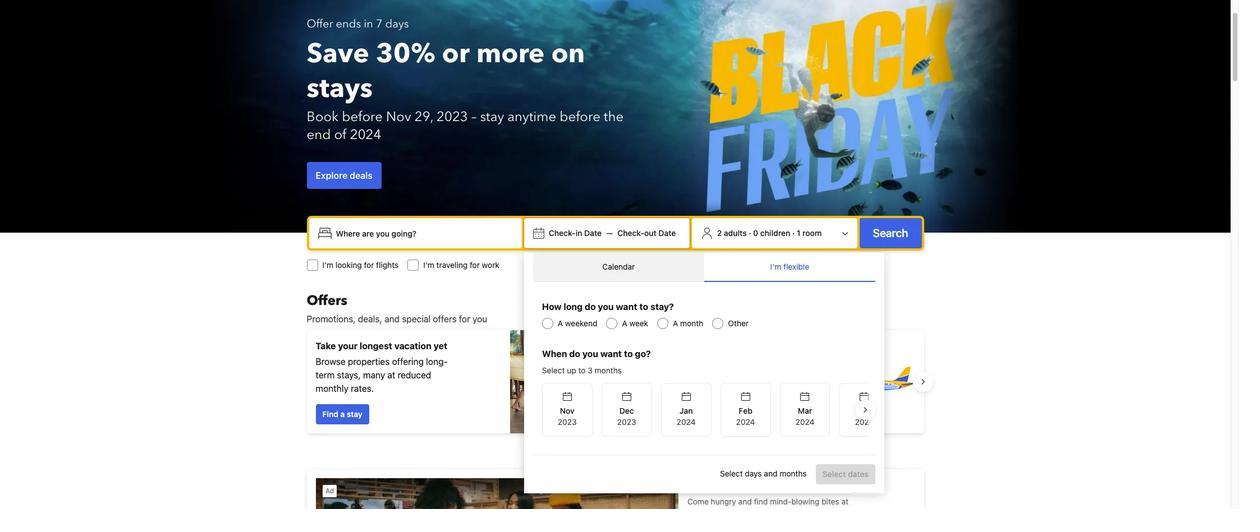 Task type: vqa. For each thing, say whether or not it's contained in the screenshot.


Task type: describe. For each thing, give the bounding box(es) containing it.
2
[[717, 228, 722, 238]]

2 vertical spatial you
[[583, 349, 598, 359]]

0 vertical spatial you
[[598, 302, 614, 312]]

book
[[744, 364, 764, 374]]

children
[[761, 228, 791, 238]]

month
[[681, 319, 704, 328]]

0 horizontal spatial flights
[[376, 260, 399, 270]]

to inside fly away to your dream vacation get inspired – compare and book flights with flexibility
[[669, 348, 678, 358]]

browse
[[316, 357, 346, 367]]

search for flights
[[636, 403, 700, 413]]

2 check- from the left
[[618, 228, 644, 238]]

nov inside nov 2023
[[560, 406, 575, 416]]

to left 3
[[578, 366, 586, 376]]

a month
[[673, 319, 704, 328]]

check-out date button
[[613, 223, 681, 244]]

many
[[363, 371, 385, 381]]

calendar
[[603, 262, 635, 272]]

go?
[[635, 349, 651, 359]]

—
[[606, 228, 613, 238]]

dream
[[701, 348, 729, 358]]

1 · from the left
[[749, 228, 751, 238]]

explore deals link
[[307, 162, 382, 189]]

week
[[630, 319, 648, 328]]

search button
[[860, 218, 922, 249]]

feb 2024
[[736, 406, 755, 427]]

term
[[316, 371, 335, 381]]

mar 2024
[[796, 406, 815, 427]]

explore deals
[[316, 171, 373, 181]]

work
[[482, 260, 500, 270]]

check-in date button
[[544, 223, 606, 244]]

select dates
[[823, 470, 869, 479]]

vacation inside the take your longest vacation yet browse properties offering long- term stays, many at reduced monthly rates.
[[395, 341, 432, 351]]

for inside region
[[664, 403, 674, 413]]

1 vertical spatial months
[[780, 469, 807, 479]]

save
[[307, 35, 369, 72]]

when do you want to go?
[[542, 349, 651, 359]]

compare
[[688, 364, 724, 374]]

2 adults · 0 children · 1 room
[[717, 228, 822, 238]]

a for a month
[[673, 319, 678, 328]]

how
[[542, 302, 562, 312]]

search for search
[[873, 227, 909, 240]]

feb
[[739, 406, 753, 416]]

room
[[803, 228, 822, 238]]

how long do you want to stay?
[[542, 302, 674, 312]]

region containing take your longest vacation yet
[[298, 326, 933, 438]]

– inside fly away to your dream vacation get inspired – compare and book flights with flexibility
[[681, 364, 686, 374]]

2 horizontal spatial and
[[764, 469, 778, 479]]

deals
[[350, 171, 373, 181]]

region containing nov 2023
[[533, 379, 890, 442]]

i'm flexible
[[771, 262, 810, 272]]

2023 for nov 2023
[[558, 418, 577, 427]]

2023 inside offer ends in 7 days save 30% or more on stays book before nov 29, 2023 – stay anytime before the end of 2024
[[437, 108, 468, 126]]

and inside offers promotions, deals, and special offers for you
[[385, 314, 400, 324]]

mar
[[798, 406, 812, 416]]

select for select dates
[[823, 470, 846, 479]]

offers
[[433, 314, 457, 324]]

flexible
[[784, 262, 810, 272]]

vacation inside fly away to your dream vacation get inspired – compare and book flights with flexibility
[[731, 348, 768, 358]]

stay?
[[651, 302, 674, 312]]

offer ends in 7 days save 30% or more on stays book before nov 29, 2023 – stay anytime before the end of 2024
[[307, 16, 624, 144]]

search for search for flights
[[636, 403, 662, 413]]

1 vertical spatial do
[[569, 349, 581, 359]]

flights inside fly away to your dream vacation get inspired – compare and book flights with flexibility
[[766, 364, 792, 374]]

offers main content
[[298, 292, 933, 510]]

days inside offer ends in 7 days save 30% or more on stays book before nov 29, 2023 – stay anytime before the end of 2024
[[385, 16, 409, 31]]

at
[[388, 371, 395, 381]]

30%
[[376, 35, 435, 72]]

tab list containing calendar
[[533, 253, 876, 283]]

– inside offer ends in 7 days save 30% or more on stays book before nov 29, 2023 – stay anytime before the end of 2024
[[471, 108, 477, 126]]

offers
[[307, 292, 347, 310]]

select dates button
[[816, 465, 876, 485]]

find
[[323, 410, 338, 419]]

up
[[567, 366, 576, 376]]

7
[[376, 16, 383, 31]]

2024 for apr 2024
[[855, 418, 874, 427]]

dec 2023
[[617, 406, 636, 427]]

fly
[[629, 348, 642, 358]]

yet
[[434, 341, 448, 351]]

i'm for i'm flexible
[[771, 262, 782, 272]]

2023 for dec 2023
[[617, 418, 636, 427]]

a week
[[622, 319, 648, 328]]

the
[[604, 108, 624, 126]]

jan
[[680, 406, 693, 416]]

for right looking
[[364, 260, 374, 270]]

2 vertical spatial flights
[[676, 403, 700, 413]]

calendar button
[[533, 253, 704, 282]]

on
[[551, 35, 585, 72]]

select days and months
[[720, 469, 807, 479]]

get
[[629, 364, 644, 374]]

1 date from the left
[[584, 228, 602, 238]]

stays
[[307, 70, 373, 107]]

flexibility
[[629, 377, 665, 387]]

for inside offers promotions, deals, and special offers for you
[[459, 314, 470, 324]]



Task type: locate. For each thing, give the bounding box(es) containing it.
months
[[595, 366, 622, 376], [780, 469, 807, 479]]

flights down "compare"
[[676, 403, 700, 413]]

long-
[[426, 357, 448, 367]]

do right 'long'
[[585, 302, 596, 312]]

1 vertical spatial stay
[[347, 410, 363, 419]]

1 horizontal spatial search
[[873, 227, 909, 240]]

0 horizontal spatial stay
[[347, 410, 363, 419]]

2 a from the left
[[622, 319, 628, 328]]

0
[[753, 228, 759, 238]]

i'm left traveling
[[423, 260, 434, 270]]

offers promotions, deals, and special offers for you
[[307, 292, 487, 324]]

1 vertical spatial want
[[601, 349, 622, 359]]

0 horizontal spatial days
[[385, 16, 409, 31]]

nov down up at the bottom of page
[[560, 406, 575, 416]]

0 vertical spatial nov
[[386, 108, 411, 126]]

0 horizontal spatial nov
[[386, 108, 411, 126]]

in left —
[[576, 228, 582, 238]]

your right the take at left bottom
[[338, 341, 358, 351]]

special
[[402, 314, 431, 324]]

stay inside offer ends in 7 days save 30% or more on stays book before nov 29, 2023 – stay anytime before the end of 2024
[[480, 108, 504, 126]]

2 horizontal spatial a
[[673, 319, 678, 328]]

for left jan
[[664, 403, 674, 413]]

2 horizontal spatial flights
[[766, 364, 792, 374]]

properties
[[348, 357, 390, 367]]

–
[[471, 108, 477, 126], [681, 364, 686, 374]]

search inside button
[[873, 227, 909, 240]]

0 vertical spatial days
[[385, 16, 409, 31]]

check-
[[549, 228, 576, 238], [618, 228, 644, 238]]

2024 for mar 2024
[[796, 418, 815, 427]]

2024 down 'mar'
[[796, 418, 815, 427]]

months right 3
[[595, 366, 622, 376]]

want left fly
[[601, 349, 622, 359]]

select
[[542, 366, 565, 376], [720, 469, 743, 479], [823, 470, 846, 479]]

your up "compare"
[[680, 348, 699, 358]]

offer
[[307, 16, 333, 31]]

3 a from the left
[[673, 319, 678, 328]]

1 horizontal spatial date
[[659, 228, 676, 238]]

select up to 3 months
[[542, 366, 622, 376]]

weekend
[[565, 319, 598, 328]]

you up 3
[[583, 349, 598, 359]]

1 horizontal spatial nov
[[560, 406, 575, 416]]

i'm flexible button
[[704, 253, 876, 282]]

when
[[542, 349, 567, 359]]

0 vertical spatial and
[[385, 314, 400, 324]]

nov 2023
[[558, 406, 577, 427]]

and inside fly away to your dream vacation get inspired – compare and book flights with flexibility
[[726, 364, 741, 374]]

before left the
[[560, 108, 601, 126]]

search inside region
[[636, 403, 662, 413]]

– right inspired
[[681, 364, 686, 374]]

before down stays
[[342, 108, 383, 126]]

1 horizontal spatial and
[[726, 364, 741, 374]]

0 vertical spatial do
[[585, 302, 596, 312]]

search for flights link
[[629, 398, 706, 418]]

1 horizontal spatial before
[[560, 108, 601, 126]]

0 horizontal spatial date
[[584, 228, 602, 238]]

dates
[[848, 470, 869, 479]]

you right 'long'
[[598, 302, 614, 312]]

region
[[298, 326, 933, 438], [533, 379, 890, 442]]

2023 right 29,
[[437, 108, 468, 126]]

– right 29,
[[471, 108, 477, 126]]

1 a from the left
[[558, 319, 563, 328]]

0 vertical spatial flights
[[376, 260, 399, 270]]

fly away to your dream vacation get inspired – compare and book flights with flexibility
[[629, 348, 811, 387]]

0 horizontal spatial select
[[542, 366, 565, 376]]

of
[[334, 126, 347, 144]]

check- left —
[[549, 228, 576, 238]]

2 vertical spatial and
[[764, 469, 778, 479]]

1 vertical spatial nov
[[560, 406, 575, 416]]

ends
[[336, 16, 361, 31]]

2 date from the left
[[659, 228, 676, 238]]

tab list
[[533, 253, 876, 283]]

0 vertical spatial in
[[364, 16, 373, 31]]

2024 down apr
[[855, 418, 874, 427]]

1 vertical spatial –
[[681, 364, 686, 374]]

to right away
[[669, 348, 678, 358]]

2024 for feb 2024
[[736, 418, 755, 427]]

do up up at the bottom of page
[[569, 349, 581, 359]]

2024 down the feb
[[736, 418, 755, 427]]

1 horizontal spatial –
[[681, 364, 686, 374]]

flights right looking
[[376, 260, 399, 270]]

a left month
[[673, 319, 678, 328]]

dec
[[620, 406, 634, 416]]

1 check- from the left
[[549, 228, 576, 238]]

a weekend
[[558, 319, 598, 328]]

stay
[[480, 108, 504, 126], [347, 410, 363, 419]]

nov
[[386, 108, 411, 126], [560, 406, 575, 416]]

fly away to your dream vacation image
[[837, 343, 915, 422]]

1 vertical spatial and
[[726, 364, 741, 374]]

a for a week
[[622, 319, 628, 328]]

0 horizontal spatial in
[[364, 16, 373, 31]]

1 vertical spatial days
[[745, 469, 762, 479]]

i'm traveling for work
[[423, 260, 500, 270]]

29,
[[415, 108, 433, 126]]

your inside fly away to your dream vacation get inspired – compare and book flights with flexibility
[[680, 348, 699, 358]]

2 adults · 0 children · 1 room button
[[697, 223, 853, 244]]

you inside offers promotions, deals, and special offers for you
[[473, 314, 487, 324]]

0 horizontal spatial ·
[[749, 228, 751, 238]]

1 horizontal spatial ·
[[793, 228, 795, 238]]

longest
[[360, 341, 392, 351]]

a down how on the left bottom of the page
[[558, 319, 563, 328]]

0 vertical spatial months
[[595, 366, 622, 376]]

stay right 'a'
[[347, 410, 363, 419]]

1 vertical spatial in
[[576, 228, 582, 238]]

1
[[797, 228, 801, 238]]

to up 'week'
[[640, 302, 649, 312]]

more
[[477, 35, 545, 72]]

i'm inside button
[[771, 262, 782, 272]]

stay inside offers main content
[[347, 410, 363, 419]]

1 before from the left
[[342, 108, 383, 126]]

0 horizontal spatial –
[[471, 108, 477, 126]]

i'm for i'm traveling for work
[[423, 260, 434, 270]]

date
[[584, 228, 602, 238], [659, 228, 676, 238]]

0 horizontal spatial search
[[636, 403, 662, 413]]

2 · from the left
[[793, 228, 795, 238]]

take
[[316, 341, 336, 351]]

take your longest vacation yet image
[[510, 331, 611, 434]]

stay left anytime
[[480, 108, 504, 126]]

date left —
[[584, 228, 602, 238]]

2024 right of
[[350, 126, 381, 144]]

select for select up to 3 months
[[542, 366, 565, 376]]

vacation up book
[[731, 348, 768, 358]]

date right out
[[659, 228, 676, 238]]

do
[[585, 302, 596, 312], [569, 349, 581, 359]]

stays,
[[337, 371, 361, 381]]

in left 7 at the top left of the page
[[364, 16, 373, 31]]

find a stay
[[323, 410, 363, 419]]

to left go?
[[624, 349, 633, 359]]

or
[[442, 35, 470, 72]]

with
[[794, 364, 811, 374]]

nov left 29,
[[386, 108, 411, 126]]

your
[[338, 341, 358, 351], [680, 348, 699, 358]]

2 horizontal spatial 2023
[[617, 418, 636, 427]]

a left 'week'
[[622, 319, 628, 328]]

1 horizontal spatial days
[[745, 469, 762, 479]]

anytime
[[508, 108, 556, 126]]

0 vertical spatial –
[[471, 108, 477, 126]]

a for a weekend
[[558, 319, 563, 328]]

vacation up offering
[[395, 341, 432, 351]]

flights
[[376, 260, 399, 270], [766, 364, 792, 374], [676, 403, 700, 413]]

search
[[873, 227, 909, 240], [636, 403, 662, 413]]

vacation
[[395, 341, 432, 351], [731, 348, 768, 358]]

· left 0
[[749, 228, 751, 238]]

1 horizontal spatial flights
[[676, 403, 700, 413]]

take your longest vacation yet browse properties offering long- term stays, many at reduced monthly rates.
[[316, 341, 448, 394]]

flights left with
[[766, 364, 792, 374]]

apr
[[858, 406, 871, 416]]

1 horizontal spatial a
[[622, 319, 628, 328]]

offering
[[392, 357, 424, 367]]

and
[[385, 314, 400, 324], [726, 364, 741, 374], [764, 469, 778, 479]]

2024 inside offer ends in 7 days save 30% or more on stays book before nov 29, 2023 – stay anytime before the end of 2024
[[350, 126, 381, 144]]

a
[[341, 410, 345, 419]]

0 horizontal spatial 2023
[[437, 108, 468, 126]]

0 horizontal spatial vacation
[[395, 341, 432, 351]]

for right offers at left bottom
[[459, 314, 470, 324]]

1 horizontal spatial stay
[[480, 108, 504, 126]]

traveling
[[437, 260, 468, 270]]

check- right —
[[618, 228, 644, 238]]

in inside offer ends in 7 days save 30% or more on stays book before nov 29, 2023 – stay anytime before the end of 2024
[[364, 16, 373, 31]]

months left select dates
[[780, 469, 807, 479]]

2 horizontal spatial select
[[823, 470, 846, 479]]

2024 down jan
[[677, 418, 696, 427]]

1 vertical spatial flights
[[766, 364, 792, 374]]

end
[[307, 126, 331, 144]]

1 horizontal spatial do
[[585, 302, 596, 312]]

2023 down dec
[[617, 418, 636, 427]]

·
[[749, 228, 751, 238], [793, 228, 795, 238]]

jan 2024
[[677, 406, 696, 427]]

rates.
[[351, 384, 374, 394]]

1 horizontal spatial your
[[680, 348, 699, 358]]

find a stay link
[[316, 405, 369, 425]]

1 horizontal spatial i'm
[[771, 262, 782, 272]]

1 horizontal spatial vacation
[[731, 348, 768, 358]]

1 horizontal spatial check-
[[618, 228, 644, 238]]

i'm
[[323, 260, 334, 270]]

0 horizontal spatial i'm
[[423, 260, 434, 270]]

you right offers at left bottom
[[473, 314, 487, 324]]

for left work
[[470, 260, 480, 270]]

1 horizontal spatial in
[[576, 228, 582, 238]]

Where are you going? field
[[331, 223, 518, 244]]

0 horizontal spatial check-
[[549, 228, 576, 238]]

0 horizontal spatial do
[[569, 349, 581, 359]]

2 before from the left
[[560, 108, 601, 126]]

nov inside offer ends in 7 days save 30% or more on stays book before nov 29, 2023 – stay anytime before the end of 2024
[[386, 108, 411, 126]]

0 horizontal spatial before
[[342, 108, 383, 126]]

book
[[307, 108, 339, 126]]

0 horizontal spatial a
[[558, 319, 563, 328]]

monthly
[[316, 384, 349, 394]]

check-in date — check-out date
[[549, 228, 676, 238]]

adults
[[724, 228, 747, 238]]

0 horizontal spatial your
[[338, 341, 358, 351]]

1 horizontal spatial 2023
[[558, 418, 577, 427]]

1 vertical spatial search
[[636, 403, 662, 413]]

2023 down up at the bottom of page
[[558, 418, 577, 427]]

0 horizontal spatial and
[[385, 314, 400, 324]]

in
[[364, 16, 373, 31], [576, 228, 582, 238]]

0 vertical spatial want
[[616, 302, 638, 312]]

i'm looking for flights
[[323, 260, 399, 270]]

0 vertical spatial search
[[873, 227, 909, 240]]

inspired
[[646, 364, 678, 374]]

other
[[728, 319, 749, 328]]

for
[[364, 260, 374, 270], [470, 260, 480, 270], [459, 314, 470, 324], [664, 403, 674, 413]]

3
[[588, 366, 593, 376]]

i'm left flexible
[[771, 262, 782, 272]]

· left 1
[[793, 228, 795, 238]]

apr 2024
[[855, 406, 874, 427]]

1 vertical spatial you
[[473, 314, 487, 324]]

1 horizontal spatial months
[[780, 469, 807, 479]]

select for select days and months
[[720, 469, 743, 479]]

select inside select dates button
[[823, 470, 846, 479]]

1 horizontal spatial select
[[720, 469, 743, 479]]

out
[[644, 228, 657, 238]]

2024 for jan 2024
[[677, 418, 696, 427]]

0 vertical spatial stay
[[480, 108, 504, 126]]

your inside the take your longest vacation yet browse properties offering long- term stays, many at reduced monthly rates.
[[338, 341, 358, 351]]

0 horizontal spatial months
[[595, 366, 622, 376]]

reduced
[[398, 371, 431, 381]]

want up a week at the bottom of the page
[[616, 302, 638, 312]]

days
[[385, 16, 409, 31], [745, 469, 762, 479]]



